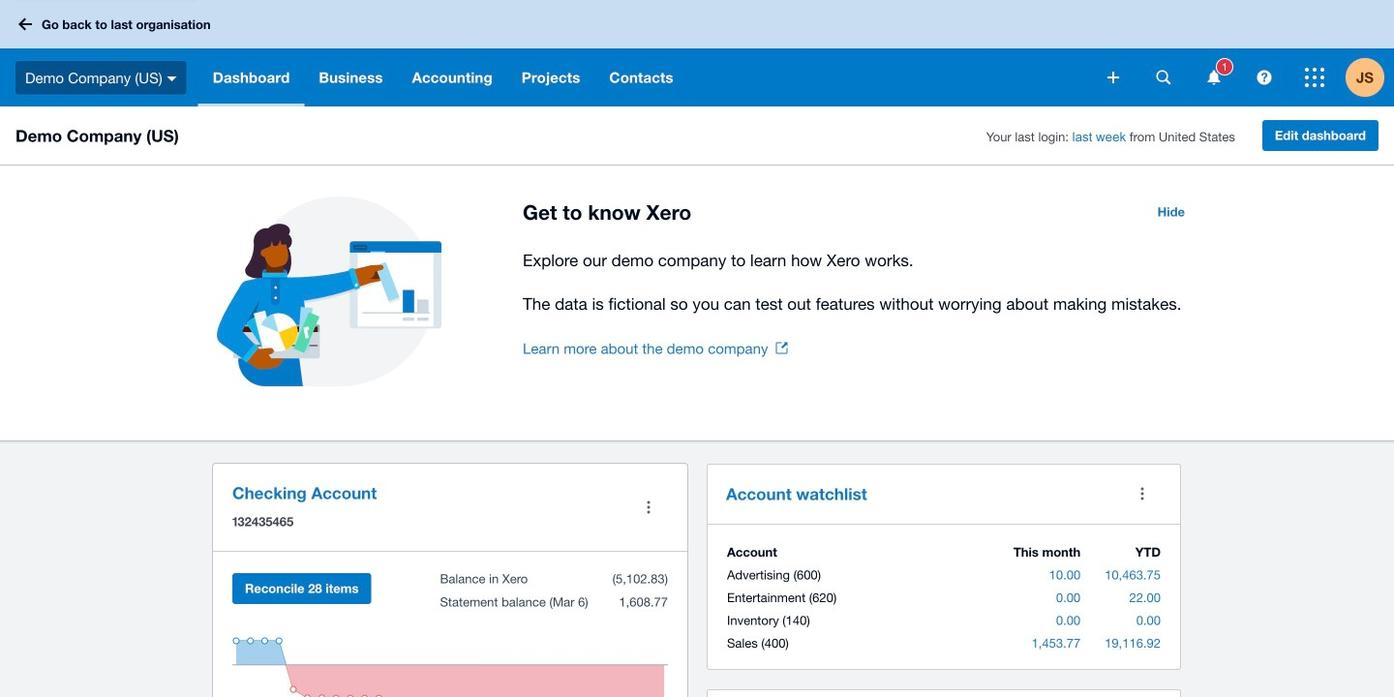 Task type: describe. For each thing, give the bounding box(es) containing it.
intro banner body element
[[523, 247, 1197, 318]]

1 horizontal spatial svg image
[[1306, 68, 1325, 87]]

manage menu toggle image
[[630, 488, 668, 527]]



Task type: locate. For each thing, give the bounding box(es) containing it.
svg image
[[18, 18, 32, 31], [1157, 70, 1172, 85], [1208, 70, 1221, 85], [1258, 70, 1272, 85], [167, 76, 177, 81]]

svg image
[[1306, 68, 1325, 87], [1108, 72, 1120, 83]]

0 horizontal spatial svg image
[[1108, 72, 1120, 83]]

banner
[[0, 0, 1395, 107]]



Task type: vqa. For each thing, say whether or not it's contained in the screenshot.
all button
no



